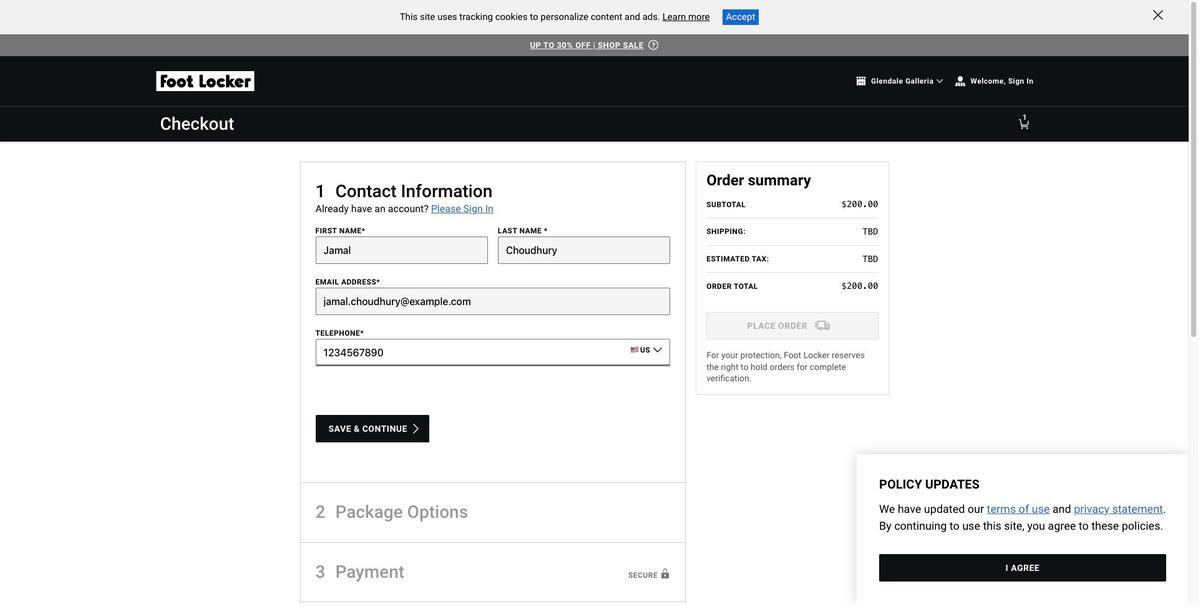 Task type: vqa. For each thing, say whether or not it's contained in the screenshot.
Close Image
yes



Task type: locate. For each thing, give the bounding box(es) containing it.
required element
[[362, 227, 366, 235], [544, 227, 548, 235], [377, 278, 380, 286], [360, 329, 364, 338]]

None text field
[[498, 237, 671, 264]]

close image
[[1154, 10, 1164, 20]]

None email field
[[316, 288, 671, 315]]

more information about up to 30% off | shop sale promotion image
[[649, 40, 659, 50]]

None text field
[[316, 237, 488, 264]]

none telephone field inside step 1 of 4, contact information element
[[316, 339, 671, 366]]

place order image
[[806, 318, 840, 333]]

step 1 of 4, contact information element
[[300, 162, 686, 483]]

None telephone field
[[316, 339, 671, 366]]

primary element
[[145, 107, 1044, 142]]

step 4 of 4, review element
[[300, 603, 686, 604]]

none text field inside step 1 of 4, contact information element
[[498, 237, 671, 264]]



Task type: describe. For each thing, give the bounding box(es) containing it.
cookie banner region
[[0, 0, 1189, 34]]

foot locker logo links to the home page image
[[155, 71, 255, 91]]

none email field inside step 1 of 4, contact information element
[[316, 288, 671, 315]]

none text field inside step 1 of 4, contact information element
[[316, 237, 488, 264]]

privacy banner region
[[857, 455, 1189, 604]]



